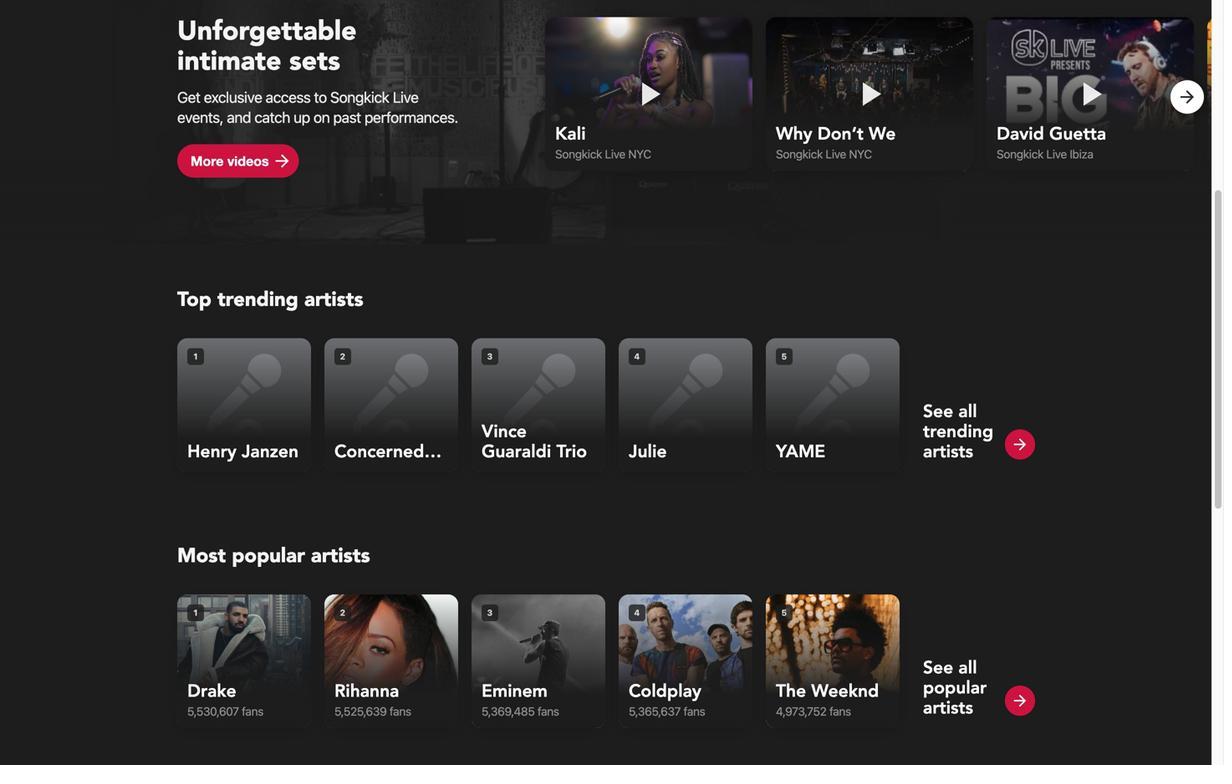 Task type: locate. For each thing, give the bounding box(es) containing it.
0 vertical spatial 2
[[340, 352, 346, 361]]

2 nyc from the left
[[849, 147, 872, 161]]

0 vertical spatial 3
[[487, 352, 493, 361]]

0 vertical spatial 5
[[782, 352, 788, 361]]

1 vertical spatial see
[[924, 656, 954, 680]]

see all popular artists link
[[924, 605, 1037, 720]]

all
[[959, 400, 978, 424], [959, 656, 978, 680]]

why don't we songkick live nyc
[[776, 122, 896, 161]]

and
[[227, 108, 251, 126]]

0 vertical spatial all
[[959, 400, 978, 424]]

1 fans from the left
[[242, 705, 263, 718]]

coldplay
[[629, 680, 702, 703]]

nyc
[[629, 147, 652, 161], [849, 147, 872, 161]]

all inside see all trending artists
[[959, 400, 978, 424]]

rihanna 5,525,639 fans
[[335, 680, 411, 718]]

rihanna
[[335, 680, 399, 703]]

we
[[869, 122, 896, 146]]

fans right 5,530,607
[[242, 705, 263, 718]]

fans down eminem on the left of page
[[538, 705, 559, 718]]

3 up vince
[[487, 352, 493, 361]]

david guetta songkick live ibiza
[[997, 122, 1107, 161]]

all for top trending artists
[[959, 400, 978, 424]]

see for top trending artists
[[924, 400, 954, 424]]

all for most popular artists
[[959, 656, 978, 680]]

1 horizontal spatial trending
[[924, 420, 994, 444]]

fans down rihanna
[[390, 705, 411, 718]]

2 1 from the top
[[193, 608, 198, 618]]

1 vertical spatial 5
[[782, 608, 788, 618]]

1 all from the top
[[959, 400, 978, 424]]

fans
[[242, 705, 263, 718], [390, 705, 411, 718], [538, 705, 559, 718], [684, 705, 706, 718], [830, 705, 851, 718]]

1 vertical spatial all
[[959, 656, 978, 680]]

to
[[314, 88, 327, 106]]

2 for top trending artists
[[340, 352, 346, 361]]

2 5 from the top
[[782, 608, 788, 618]]

2 3 from the top
[[487, 608, 493, 618]]

4 fans from the left
[[684, 705, 706, 718]]

1 3 from the top
[[487, 352, 493, 361]]

5,369,485
[[482, 705, 535, 718]]

0 vertical spatial see
[[924, 400, 954, 424]]

0 vertical spatial popular
[[232, 542, 305, 570]]

1 vertical spatial 1
[[193, 608, 198, 618]]

1 nyc from the left
[[629, 147, 652, 161]]

see all popular artists
[[924, 656, 987, 720]]

fans inside eminem 5,369,485 fans
[[538, 705, 559, 718]]

don't
[[818, 122, 864, 146]]

concernedape
[[335, 440, 458, 464]]

1 horizontal spatial popular
[[924, 676, 987, 700]]

nyc inside kali songkick live nyc
[[629, 147, 652, 161]]

1 horizontal spatial nyc
[[849, 147, 872, 161]]

fans inside the drake 5,530,607 fans
[[242, 705, 263, 718]]

artists
[[305, 286, 364, 314], [924, 440, 974, 464], [311, 542, 370, 570], [924, 696, 974, 720]]

3 fans from the left
[[538, 705, 559, 718]]

popular
[[232, 542, 305, 570], [924, 676, 987, 700]]

artists inside see all trending artists
[[924, 440, 974, 464]]

1 vertical spatial trending
[[924, 420, 994, 444]]

see all trending artists
[[924, 400, 994, 464]]

1
[[193, 352, 198, 361], [193, 608, 198, 618]]

unforgettable
[[177, 13, 357, 49]]

songkick up past
[[330, 88, 389, 106]]

1 vertical spatial 3
[[487, 608, 493, 618]]

1 down most
[[193, 608, 198, 618]]

0 horizontal spatial nyc
[[629, 147, 652, 161]]

0 horizontal spatial popular
[[232, 542, 305, 570]]

trending
[[217, 286, 299, 314], [924, 420, 994, 444]]

the weeknd 4,973,752 fans
[[776, 680, 880, 718]]

1 4 from the top
[[634, 352, 641, 361]]

live
[[393, 88, 419, 106], [605, 147, 626, 161], [826, 147, 847, 161], [1047, 147, 1067, 161]]

1 2 from the top
[[340, 352, 346, 361]]

get exclusive access to songkick live events, and catch up on past performances.
[[177, 88, 458, 126]]

2 all from the top
[[959, 656, 978, 680]]

fans down weeknd
[[830, 705, 851, 718]]

coldplay 5,365,637 fans
[[629, 680, 706, 718]]

why
[[776, 122, 813, 146]]

1 see from the top
[[924, 400, 954, 424]]

1 down "top"
[[193, 352, 198, 361]]

weeknd
[[812, 680, 880, 703]]

songkick inside "get exclusive access to songkick live events, and catch up on past performances."
[[330, 88, 389, 106]]

1 5 from the top
[[782, 352, 788, 361]]

songkick down kali at left top
[[556, 147, 602, 161]]

2 2 from the top
[[340, 608, 346, 618]]

kali songkick live nyc
[[556, 122, 652, 161]]

live inside david guetta songkick live ibiza
[[1047, 147, 1067, 161]]

1 vertical spatial 4
[[634, 608, 641, 618]]

fans inside coldplay 5,365,637 fans
[[684, 705, 706, 718]]

most
[[177, 542, 226, 570]]

2 see from the top
[[924, 656, 954, 680]]

fans for drake
[[242, 705, 263, 718]]

more videos link
[[177, 144, 299, 178]]

0 vertical spatial 4
[[634, 352, 641, 361]]

5,525,639
[[335, 705, 387, 718]]

trending inside see all trending artists link
[[924, 420, 994, 444]]

5 fans from the left
[[830, 705, 851, 718]]

4 for most popular artists
[[634, 608, 641, 618]]

0 horizontal spatial trending
[[217, 286, 299, 314]]

4
[[634, 352, 641, 361], [634, 608, 641, 618]]

0 vertical spatial 1
[[193, 352, 198, 361]]

2 fans from the left
[[390, 705, 411, 718]]

3 up eminem on the left of page
[[487, 608, 493, 618]]

songkick down the david
[[997, 147, 1044, 161]]

videos
[[227, 153, 269, 169]]

5 for most popular artists
[[782, 608, 788, 618]]

2
[[340, 352, 346, 361], [340, 608, 346, 618]]

performances.
[[365, 108, 458, 126]]

songkick down why
[[776, 147, 823, 161]]

kali
[[556, 122, 586, 146]]

unforgettable intimate sets
[[177, 13, 357, 79]]

see inside see all trending artists
[[924, 400, 954, 424]]

1 vertical spatial 2
[[340, 608, 346, 618]]

see inside the see all popular artists
[[924, 656, 954, 680]]

2 4 from the top
[[634, 608, 641, 618]]

fans down coldplay
[[684, 705, 706, 718]]

5
[[782, 352, 788, 361], [782, 608, 788, 618]]

artists inside the see all popular artists
[[924, 696, 974, 720]]

songkick
[[330, 88, 389, 106], [556, 147, 602, 161], [776, 147, 823, 161], [997, 147, 1044, 161]]

nyc inside why don't we songkick live nyc
[[849, 147, 872, 161]]

events,
[[177, 108, 224, 126]]

3 for top trending artists
[[487, 352, 493, 361]]

david
[[997, 122, 1045, 146]]

3
[[487, 352, 493, 361], [487, 608, 493, 618]]

1 1 from the top
[[193, 352, 198, 361]]

see
[[924, 400, 954, 424], [924, 656, 954, 680]]

1 for top
[[193, 352, 198, 361]]

all inside the see all popular artists
[[959, 656, 978, 680]]

trio
[[557, 440, 587, 464]]

fans inside rihanna 5,525,639 fans
[[390, 705, 411, 718]]

vince
[[482, 420, 527, 444]]



Task type: vqa. For each thing, say whether or not it's contained in the screenshot.
the home
no



Task type: describe. For each thing, give the bounding box(es) containing it.
songkick inside kali songkick live nyc
[[556, 147, 602, 161]]

see all trending artists link
[[924, 348, 1037, 464]]

live inside kali songkick live nyc
[[605, 147, 626, 161]]

see for most popular artists
[[924, 656, 954, 680]]

ibiza
[[1070, 147, 1094, 161]]

henry janzen
[[187, 440, 299, 464]]

exclusive
[[204, 88, 262, 106]]

1 for most
[[193, 608, 198, 618]]

janzen
[[242, 440, 299, 464]]

up
[[294, 108, 310, 126]]

the
[[776, 680, 807, 703]]

5,365,637
[[629, 705, 681, 718]]

1 vertical spatial popular
[[924, 676, 987, 700]]

live inside why don't we songkick live nyc
[[826, 147, 847, 161]]

drake 5,530,607 fans
[[187, 680, 263, 718]]

on
[[314, 108, 330, 126]]

live inside "get exclusive access to songkick live events, and catch up on past performances."
[[393, 88, 419, 106]]

4 for top trending artists
[[634, 352, 641, 361]]

guaraldi
[[482, 440, 552, 464]]

guetta
[[1050, 122, 1107, 146]]

catch
[[255, 108, 290, 126]]

5 for top trending artists
[[782, 352, 788, 361]]

fans for rihanna
[[390, 705, 411, 718]]

top
[[177, 286, 212, 314]]

0 vertical spatial trending
[[217, 286, 299, 314]]

fans for eminem
[[538, 705, 559, 718]]

5,530,607
[[187, 705, 239, 718]]

2 for most popular artists
[[340, 608, 346, 618]]

intimate
[[177, 43, 281, 79]]

more
[[191, 153, 224, 169]]

eminem
[[482, 680, 548, 703]]

past
[[333, 108, 361, 126]]

drake
[[187, 680, 237, 703]]

julie
[[629, 440, 667, 464]]

more videos
[[191, 153, 269, 169]]

vince guaraldi trio
[[482, 420, 587, 464]]

access
[[266, 88, 311, 106]]

yame
[[776, 440, 826, 464]]

fans for coldplay
[[684, 705, 706, 718]]

fans inside the weeknd 4,973,752 fans
[[830, 705, 851, 718]]

most popular artists
[[177, 542, 370, 570]]

sets
[[289, 43, 340, 79]]

songkick inside why don't we songkick live nyc
[[776, 147, 823, 161]]

4,973,752
[[776, 705, 827, 718]]

eminem 5,369,485 fans
[[482, 680, 559, 718]]

songkick inside david guetta songkick live ibiza
[[997, 147, 1044, 161]]

henry
[[187, 440, 237, 464]]

get
[[177, 88, 200, 106]]

top trending artists
[[177, 286, 364, 314]]

3 for most popular artists
[[487, 608, 493, 618]]



